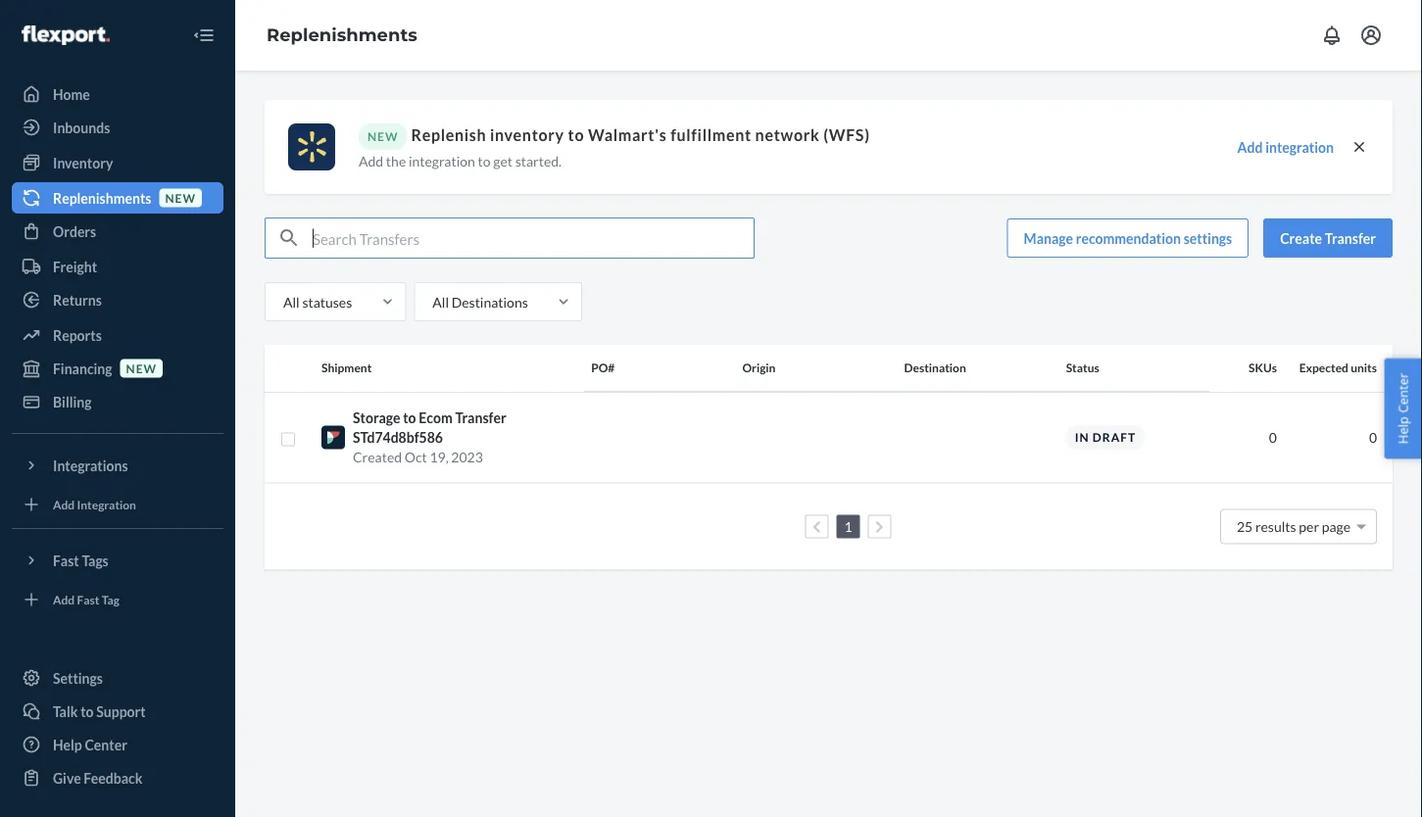 Task type: vqa. For each thing, say whether or not it's contained in the screenshot.
give feedback button
yes



Task type: locate. For each thing, give the bounding box(es) containing it.
0 vertical spatial transfer
[[1325, 230, 1376, 247]]

0 horizontal spatial new
[[126, 361, 157, 375]]

fast left tags
[[53, 552, 79, 569]]

storage
[[353, 410, 400, 426]]

manage
[[1024, 230, 1073, 247]]

new
[[165, 191, 196, 205], [126, 361, 157, 375]]

integrations
[[53, 457, 128, 474]]

help inside "button"
[[1394, 417, 1412, 444]]

0 vertical spatial help
[[1394, 417, 1412, 444]]

fast tags
[[53, 552, 109, 569]]

square image
[[280, 432, 296, 447]]

1 vertical spatial replenishments
[[53, 190, 151, 206]]

0 horizontal spatial transfer
[[455, 410, 506, 426]]

2023
[[451, 449, 483, 466]]

new
[[368, 129, 398, 144]]

0 vertical spatial center
[[1394, 373, 1412, 413]]

all
[[283, 294, 300, 310], [433, 294, 449, 310]]

1 horizontal spatial 0
[[1369, 429, 1377, 446]]

center right units
[[1394, 373, 1412, 413]]

add for add fast tag
[[53, 593, 75, 607]]

1 vertical spatial transfer
[[455, 410, 506, 426]]

transfer
[[1325, 230, 1376, 247], [455, 410, 506, 426]]

1 link
[[841, 519, 856, 535]]

expected
[[1300, 361, 1349, 375]]

1 horizontal spatial help center
[[1394, 373, 1412, 444]]

1 vertical spatial center
[[85, 737, 127, 753]]

fast
[[53, 552, 79, 569], [77, 593, 99, 607]]

1 horizontal spatial center
[[1394, 373, 1412, 413]]

add the integration to get started.
[[359, 152, 562, 169]]

center down talk to support
[[85, 737, 127, 753]]

add inside button
[[1238, 139, 1263, 156]]

0 horizontal spatial integration
[[409, 152, 475, 169]]

freight link
[[12, 251, 224, 282]]

2 all from the left
[[433, 294, 449, 310]]

new up orders link
[[165, 191, 196, 205]]

to inside button
[[81, 703, 94, 720]]

1 horizontal spatial help
[[1394, 417, 1412, 444]]

0 horizontal spatial 0
[[1269, 429, 1277, 446]]

1 horizontal spatial integration
[[1266, 139, 1334, 156]]

0 vertical spatial help center
[[1394, 373, 1412, 444]]

storage to ecom transfer std74d8bf586 created oct 19, 2023
[[353, 410, 506, 466]]

fast inside dropdown button
[[53, 552, 79, 569]]

0 vertical spatial new
[[165, 191, 196, 205]]

integration left close icon
[[1266, 139, 1334, 156]]

new down reports link
[[126, 361, 157, 375]]

0 horizontal spatial all
[[283, 294, 300, 310]]

add integration button
[[1238, 137, 1334, 157]]

0 horizontal spatial replenishments
[[53, 190, 151, 206]]

fast left tag
[[77, 593, 99, 607]]

fast tags button
[[12, 545, 224, 576]]

give feedback button
[[12, 763, 224, 794]]

transfer inside storage to ecom transfer std74d8bf586 created oct 19, 2023
[[455, 410, 506, 426]]

transfer inside button
[[1325, 230, 1376, 247]]

fulfillment
[[671, 125, 752, 145]]

skus
[[1249, 361, 1277, 375]]

25
[[1237, 519, 1253, 535]]

flexport logo image
[[22, 25, 110, 45]]

to
[[568, 125, 585, 145], [478, 152, 491, 169], [403, 410, 416, 426], [81, 703, 94, 720]]

chevron right image
[[876, 520, 884, 534]]

help center
[[1394, 373, 1412, 444], [53, 737, 127, 753]]

0 vertical spatial fast
[[53, 552, 79, 569]]

freight
[[53, 258, 97, 275]]

center
[[1394, 373, 1412, 413], [85, 737, 127, 753]]

open account menu image
[[1360, 24, 1383, 47]]

add
[[1238, 139, 1263, 156], [359, 152, 383, 169], [53, 497, 75, 512], [53, 593, 75, 607]]

center inside "button"
[[1394, 373, 1412, 413]]

close navigation image
[[192, 24, 216, 47]]

create transfer
[[1280, 230, 1376, 247]]

help center inside "button"
[[1394, 373, 1412, 444]]

give feedback
[[53, 770, 143, 787]]

0 vertical spatial replenishments
[[267, 24, 417, 46]]

integration down "replenish"
[[409, 152, 475, 169]]

(wfs)
[[824, 125, 870, 145]]

to left 'get'
[[478, 152, 491, 169]]

origin
[[742, 361, 776, 375]]

in
[[1075, 430, 1090, 444]]

orders link
[[12, 216, 224, 247]]

page
[[1322, 519, 1351, 535]]

1 vertical spatial fast
[[77, 593, 99, 607]]

transfer up 2023
[[455, 410, 506, 426]]

1 vertical spatial new
[[126, 361, 157, 375]]

0 horizontal spatial help center
[[53, 737, 127, 753]]

units
[[1351, 361, 1377, 375]]

tags
[[82, 552, 109, 569]]

po#
[[591, 361, 615, 375]]

all left destinations
[[433, 294, 449, 310]]

add for add integration
[[53, 497, 75, 512]]

settings
[[1184, 230, 1232, 247]]

1 all from the left
[[283, 294, 300, 310]]

inbounds
[[53, 119, 110, 136]]

all statuses
[[283, 294, 352, 310]]

talk to support button
[[12, 696, 224, 727]]

1 horizontal spatial all
[[433, 294, 449, 310]]

add inside "link"
[[53, 497, 75, 512]]

expected units
[[1300, 361, 1377, 375]]

new for financing
[[126, 361, 157, 375]]

integration
[[1266, 139, 1334, 156], [409, 152, 475, 169]]

1 horizontal spatial new
[[165, 191, 196, 205]]

0
[[1269, 429, 1277, 446], [1369, 429, 1377, 446]]

all left statuses
[[283, 294, 300, 310]]

help
[[1394, 417, 1412, 444], [53, 737, 82, 753]]

per
[[1299, 519, 1319, 535]]

add integration link
[[12, 489, 224, 521]]

19,
[[430, 449, 449, 466]]

manage recommendation settings
[[1024, 230, 1232, 247]]

to up std74d8bf586
[[403, 410, 416, 426]]

0 down skus
[[1269, 429, 1277, 446]]

transfer right 'create'
[[1325, 230, 1376, 247]]

add integration
[[1238, 139, 1334, 156]]

0 left help center "button"
[[1369, 429, 1377, 446]]

help center up give feedback
[[53, 737, 127, 753]]

replenish
[[411, 125, 486, 145]]

1 horizontal spatial transfer
[[1325, 230, 1376, 247]]

help center right units
[[1394, 373, 1412, 444]]

1 vertical spatial help
[[53, 737, 82, 753]]

all for all statuses
[[283, 294, 300, 310]]

inbounds link
[[12, 112, 224, 143]]

destinations
[[452, 294, 528, 310]]

replenishments
[[267, 24, 417, 46], [53, 190, 151, 206]]

to right talk
[[81, 703, 94, 720]]

inventory
[[53, 154, 113, 171]]

talk
[[53, 703, 78, 720]]

results
[[1256, 519, 1297, 535]]



Task type: describe. For each thing, give the bounding box(es) containing it.
add integration
[[53, 497, 136, 512]]

add fast tag link
[[12, 584, 224, 616]]

chevron left image
[[813, 520, 821, 534]]

create
[[1280, 230, 1322, 247]]

returns
[[53, 292, 102, 308]]

the
[[386, 152, 406, 169]]

in draft
[[1075, 430, 1136, 444]]

returns link
[[12, 284, 224, 316]]

1
[[844, 519, 852, 535]]

help center link
[[12, 729, 224, 761]]

started.
[[515, 152, 562, 169]]

financing
[[53, 360, 112, 377]]

manage recommendation settings button
[[1007, 219, 1249, 258]]

1 vertical spatial help center
[[53, 737, 127, 753]]

0 horizontal spatial center
[[85, 737, 127, 753]]

add for add the integration to get started.
[[359, 152, 383, 169]]

1 0 from the left
[[1269, 429, 1277, 446]]

help center button
[[1385, 358, 1422, 459]]

Search Transfers text field
[[313, 219, 754, 258]]

destination
[[904, 361, 966, 375]]

settings link
[[12, 663, 224, 694]]

statuses
[[302, 294, 352, 310]]

integration inside button
[[1266, 139, 1334, 156]]

integration
[[77, 497, 136, 512]]

add fast tag
[[53, 593, 120, 607]]

all for all destinations
[[433, 294, 449, 310]]

std74d8bf586
[[353, 429, 443, 446]]

25 results per page option
[[1237, 519, 1351, 535]]

inventory
[[490, 125, 564, 145]]

get
[[493, 152, 513, 169]]

integrations button
[[12, 450, 224, 481]]

walmart's
[[588, 125, 667, 145]]

all destinations
[[433, 294, 528, 310]]

create transfer button
[[1264, 219, 1393, 258]]

inventory link
[[12, 147, 224, 178]]

created
[[353, 449, 402, 466]]

talk to support
[[53, 703, 146, 720]]

to inside storage to ecom transfer std74d8bf586 created oct 19, 2023
[[403, 410, 416, 426]]

orders
[[53, 223, 96, 240]]

billing link
[[12, 386, 224, 418]]

draft
[[1093, 430, 1136, 444]]

settings
[[53, 670, 103, 687]]

ecom
[[419, 410, 453, 426]]

close image
[[1350, 137, 1369, 157]]

feedback
[[84, 770, 143, 787]]

2 0 from the left
[[1369, 429, 1377, 446]]

create transfer link
[[1264, 219, 1393, 258]]

give
[[53, 770, 81, 787]]

shipment
[[322, 361, 372, 375]]

replenish inventory to walmart's fulfillment network (wfs)
[[411, 125, 870, 145]]

tag
[[102, 593, 120, 607]]

to right "inventory"
[[568, 125, 585, 145]]

25 results per page
[[1237, 519, 1351, 535]]

support
[[96, 703, 146, 720]]

oct
[[405, 449, 427, 466]]

0 horizontal spatial help
[[53, 737, 82, 753]]

status
[[1066, 361, 1100, 375]]

network
[[755, 125, 820, 145]]

home
[[53, 86, 90, 102]]

new for replenishments
[[165, 191, 196, 205]]

reports
[[53, 327, 102, 344]]

manage recommendation settings link
[[1007, 219, 1249, 258]]

reports link
[[12, 320, 224, 351]]

1 horizontal spatial replenishments
[[267, 24, 417, 46]]

recommendation
[[1076, 230, 1181, 247]]

billing
[[53, 394, 92, 410]]

add for add integration
[[1238, 139, 1263, 156]]

home link
[[12, 78, 224, 110]]

open notifications image
[[1320, 24, 1344, 47]]

replenishments link
[[267, 24, 417, 46]]



